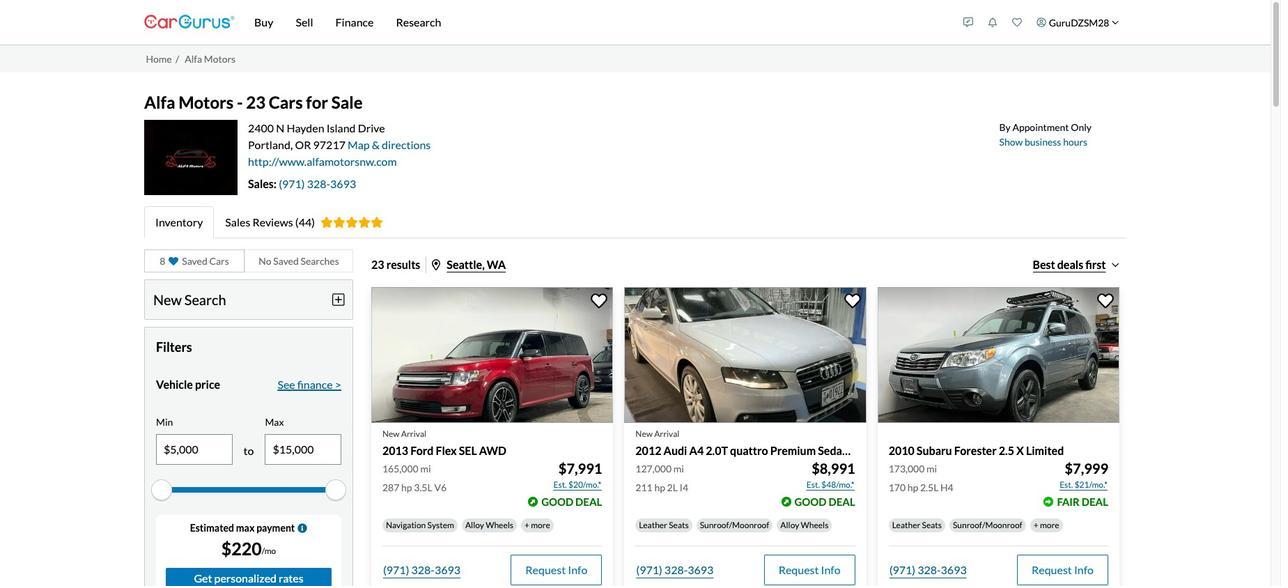 Task type: describe. For each thing, give the bounding box(es) containing it.
finance
[[297, 378, 333, 391]]

3 (971) 328-3693 button from the left
[[889, 555, 968, 586]]

2012
[[636, 444, 662, 457]]

map marker alt image
[[432, 259, 441, 270]]

1 alloy from the left
[[466, 520, 484, 531]]

$7,991
[[559, 460, 602, 477]]

home link
[[146, 53, 172, 65]]

2 star image from the left
[[333, 217, 346, 228]]

sunroof/moonroof for alloy wheels
[[700, 520, 770, 531]]

127,000
[[636, 463, 672, 475]]

Max text field
[[266, 435, 341, 464]]

new arrival 2012 audi a4 2.0t quattro premium sedan awd
[[636, 429, 878, 457]]

leather for + more
[[893, 520, 921, 531]]

user icon image
[[1037, 17, 1047, 27]]

3 star image from the left
[[346, 217, 358, 228]]

inventory
[[155, 215, 203, 228]]

plus square image
[[332, 293, 344, 306]]

only
[[1071, 121, 1092, 133]]

deal for $7,991
[[576, 496, 602, 508]]

good for $7,991
[[542, 496, 574, 508]]

sales: (971) 328-3693
[[248, 177, 356, 190]]

max
[[265, 416, 284, 428]]

teal 2010 subaru forester 2.5 x limited suv / crossover all-wheel drive 4-speed automatic image
[[878, 287, 1120, 423]]

more for alloy wheels
[[531, 520, 551, 531]]

inventory tab
[[144, 206, 214, 238]]

forester
[[955, 444, 997, 457]]

new for new arrival 2013 ford flex sel awd
[[383, 429, 400, 439]]

1 vertical spatial motors
[[179, 92, 234, 112]]

searches
[[301, 255, 339, 267]]

good deal for $8,991
[[795, 496, 856, 508]]

to
[[244, 444, 254, 457]]

awd inside the new arrival 2013 ford flex sel awd
[[479, 444, 507, 457]]

see finance > link
[[278, 376, 342, 393]]

$7,999
[[1065, 460, 1109, 477]]

n
[[276, 121, 285, 134]]

vehicle price
[[156, 378, 220, 391]]

>
[[335, 378, 342, 391]]

quattro
[[730, 444, 769, 457]]

good deal for $7,991
[[542, 496, 602, 508]]

h4
[[941, 482, 954, 494]]

request for $8,991
[[779, 563, 819, 577]]

new arrival 2013 ford flex sel awd
[[383, 429, 507, 457]]

1 vertical spatial alfa
[[144, 92, 175, 112]]

info circle image
[[298, 523, 308, 533]]

saved cars image
[[1013, 17, 1023, 27]]

hp for $7,999
[[908, 482, 919, 494]]

gurudzsm28 menu
[[957, 3, 1127, 42]]

flex
[[436, 444, 457, 457]]

2010 subaru forester 2.5 x limited
[[889, 444, 1064, 457]]

info for $7,991
[[568, 563, 588, 577]]

hours
[[1064, 136, 1088, 148]]

http://www.alfamotorsnw.com link
[[248, 155, 397, 168]]

subaru
[[917, 444, 953, 457]]

map
[[348, 138, 370, 151]]

170
[[889, 482, 906, 494]]

(44)
[[295, 215, 315, 228]]

3.5l
[[414, 482, 433, 494]]

sedan
[[818, 444, 849, 457]]

business
[[1025, 136, 1062, 148]]

(971) 328-3693 button for $8,991
[[636, 555, 715, 586]]

1 horizontal spatial alfa
[[185, 53, 202, 65]]

-
[[237, 92, 243, 112]]

$220
[[221, 538, 262, 559]]

leather for alloy wheels
[[639, 520, 668, 531]]

tab list containing inventory
[[144, 206, 1127, 238]]

price
[[195, 378, 220, 391]]

est. for $7,991
[[554, 480, 567, 490]]

finance
[[336, 15, 374, 29]]

$21/mo.*
[[1075, 480, 1108, 490]]

(971) 328-3693 link
[[279, 177, 363, 190]]

no
[[259, 255, 272, 267]]

0 horizontal spatial cars
[[209, 255, 229, 267]]

3693 for (971) 328-3693 button for $7,991
[[435, 563, 461, 577]]

165,000 mi 287 hp 3.5l v6
[[383, 463, 447, 494]]

silver 2012 audi a4 2.0t quattro premium sedan awd sedan all-wheel drive 8-speed automatic image
[[625, 287, 867, 423]]

reviews
[[253, 215, 293, 228]]

add a car review image
[[964, 17, 974, 27]]

3 request info from the left
[[1032, 563, 1094, 577]]

new for new search
[[153, 291, 182, 308]]

navigation
[[386, 520, 426, 531]]

estimated
[[190, 522, 234, 534]]

x
[[1017, 444, 1024, 457]]

2 saved from the left
[[273, 255, 299, 267]]

limited
[[1027, 444, 1064, 457]]

map & directions link
[[348, 138, 431, 151]]

&
[[372, 138, 380, 151]]

hp for $8,991
[[655, 482, 666, 494]]

$20/mo.*
[[569, 480, 602, 490]]

finance button
[[324, 0, 385, 45]]

appointment
[[1013, 121, 1070, 133]]

ford
[[411, 444, 434, 457]]

sales:
[[248, 177, 277, 190]]

home
[[146, 53, 172, 65]]

2 alloy wheels from the left
[[781, 520, 829, 531]]

request for $7,991
[[526, 563, 566, 577]]

sale
[[332, 92, 363, 112]]

new search button
[[153, 280, 344, 319]]

star image
[[371, 217, 383, 228]]

personalized
[[214, 571, 277, 585]]

/
[[176, 53, 179, 65]]

good for $8,991
[[795, 496, 827, 508]]

a4
[[690, 444, 704, 457]]

2400 n hayden island drive portland, or 97217 map & directions http://www.alfamotorsnw.com
[[248, 121, 431, 168]]

mi for $8,991
[[674, 463, 684, 475]]

(971) 328-3693 for $8,991
[[637, 563, 714, 577]]

buy button
[[243, 0, 285, 45]]

+ more for sunroof/moonroof
[[1034, 520, 1060, 531]]

2010
[[889, 444, 915, 457]]

menu bar containing buy
[[235, 0, 957, 45]]

1 saved from the left
[[182, 255, 208, 267]]

no saved searches
[[259, 255, 339, 267]]

3 request from the left
[[1032, 563, 1073, 577]]

filters
[[156, 339, 192, 355]]

fair deal
[[1058, 496, 1109, 508]]

max
[[236, 522, 255, 534]]

3 request info button from the left
[[1018, 555, 1109, 586]]

get personalized rates button
[[166, 568, 332, 586]]

est. $21/mo.* button
[[1059, 478, 1109, 492]]

show business hours button
[[1000, 136, 1088, 148]]

alfa motors - 23 cars for sale
[[144, 92, 363, 112]]

results
[[387, 258, 421, 271]]

173,000 mi 170 hp 2.5l h4
[[889, 463, 954, 494]]

gurudzsm28 menu item
[[1030, 3, 1127, 42]]

show
[[1000, 136, 1023, 148]]

(971) 328-3693 for $7,991
[[383, 563, 461, 577]]

sel
[[459, 444, 477, 457]]

fair
[[1058, 496, 1080, 508]]

deal for $8,991
[[829, 496, 856, 508]]



Task type: vqa. For each thing, say whether or not it's contained in the screenshot.
Civic
no



Task type: locate. For each thing, give the bounding box(es) containing it.
for
[[306, 92, 328, 112]]

2.0t
[[706, 444, 728, 457]]

est. inside $7,999 est. $21/mo.*
[[1060, 480, 1074, 490]]

1 horizontal spatial cars
[[269, 92, 303, 112]]

1 leather from the left
[[639, 520, 668, 531]]

seats
[[669, 520, 689, 531], [922, 520, 942, 531]]

motors right '/'
[[204, 53, 236, 65]]

1 est. from the left
[[554, 480, 567, 490]]

est. for $8,991
[[807, 480, 820, 490]]

1 seats from the left
[[669, 520, 689, 531]]

motors left -
[[179, 92, 234, 112]]

deal
[[576, 496, 602, 508], [829, 496, 856, 508], [1082, 496, 1109, 508]]

est. for $7,999
[[1060, 480, 1074, 490]]

arrival for $7,991
[[401, 429, 427, 439]]

(971) 328-3693
[[383, 563, 461, 577], [637, 563, 714, 577], [890, 563, 967, 577]]

arrival inside the new arrival 2013 ford flex sel awd
[[401, 429, 427, 439]]

2 seats from the left
[[922, 520, 942, 531]]

min
[[156, 416, 173, 428]]

2 sunroof/moonroof from the left
[[953, 520, 1023, 531]]

1 horizontal spatial arrival
[[655, 429, 680, 439]]

1 horizontal spatial request
[[779, 563, 819, 577]]

0 horizontal spatial awd
[[479, 444, 507, 457]]

home / alfa motors
[[146, 53, 236, 65]]

0 horizontal spatial +
[[525, 520, 530, 531]]

burgundy 2013 ford flex sel awd suv / crossover all-wheel drive 6-speed automatic image
[[371, 287, 614, 423]]

info
[[568, 563, 588, 577], [821, 563, 841, 577], [1075, 563, 1094, 577]]

new search
[[153, 291, 226, 308]]

1 horizontal spatial request info
[[779, 563, 841, 577]]

v6
[[434, 482, 447, 494]]

deal down $21/mo.*
[[1082, 496, 1109, 508]]

good down the est. $20/mo.* button
[[542, 496, 574, 508]]

motors
[[204, 53, 236, 65], [179, 92, 234, 112]]

hayden
[[287, 121, 324, 134]]

or
[[295, 138, 311, 151]]

new left search
[[153, 291, 182, 308]]

new inside 'dropdown button'
[[153, 291, 182, 308]]

1 horizontal spatial seats
[[922, 520, 942, 531]]

127,000 mi 211 hp 2l i4
[[636, 463, 689, 494]]

leather seats for + more
[[893, 520, 942, 531]]

1 good deal from the left
[[542, 496, 602, 508]]

1 horizontal spatial more
[[1041, 520, 1060, 531]]

0 horizontal spatial good deal
[[542, 496, 602, 508]]

est. inside $8,991 est. $48/mo.*
[[807, 480, 820, 490]]

1 mi from the left
[[421, 463, 431, 475]]

1 horizontal spatial info
[[821, 563, 841, 577]]

$8,991
[[812, 460, 856, 477]]

2 hp from the left
[[655, 482, 666, 494]]

hp right 287
[[401, 482, 412, 494]]

0 horizontal spatial (971) 328-3693
[[383, 563, 461, 577]]

+ for sunroof/moonroof
[[1034, 520, 1039, 531]]

1 horizontal spatial alloy wheels
[[781, 520, 829, 531]]

mi inside 165,000 mi 287 hp 3.5l v6
[[421, 463, 431, 475]]

2013
[[383, 444, 409, 457]]

see
[[278, 378, 295, 391]]

wheels down est. $48/mo.* 'button'
[[801, 520, 829, 531]]

audi
[[664, 444, 688, 457]]

0 horizontal spatial alloy wheels
[[466, 520, 514, 531]]

0 horizontal spatial alloy
[[466, 520, 484, 531]]

(971) 328-3693 button for $7,991
[[383, 555, 461, 586]]

request info for $7,991
[[526, 563, 588, 577]]

mi inside 173,000 mi 170 hp 2.5l h4
[[927, 463, 938, 475]]

0 horizontal spatial leather
[[639, 520, 668, 531]]

new up 2013
[[383, 429, 400, 439]]

97217
[[313, 138, 346, 151]]

0 horizontal spatial wheels
[[486, 520, 514, 531]]

1 (971) 328-3693 button from the left
[[383, 555, 461, 586]]

arrival
[[401, 429, 427, 439], [655, 429, 680, 439]]

2 horizontal spatial request info
[[1032, 563, 1094, 577]]

1 + from the left
[[525, 520, 530, 531]]

good deal down the est. $20/mo.* button
[[542, 496, 602, 508]]

2 horizontal spatial info
[[1075, 563, 1094, 577]]

tab list
[[144, 206, 1127, 238]]

1 more from the left
[[531, 520, 551, 531]]

1 horizontal spatial hp
[[655, 482, 666, 494]]

navigation system
[[386, 520, 454, 531]]

cars
[[269, 92, 303, 112], [209, 255, 229, 267]]

hp inside 173,000 mi 170 hp 2.5l h4
[[908, 482, 919, 494]]

info for $8,991
[[821, 563, 841, 577]]

request info button for $7,991
[[511, 555, 602, 586]]

$48/mo.*
[[822, 480, 855, 490]]

arrival for $8,991
[[655, 429, 680, 439]]

heart image
[[169, 256, 179, 266]]

$7,991 est. $20/mo.*
[[554, 460, 602, 490]]

2 arrival from the left
[[655, 429, 680, 439]]

2 request info button from the left
[[764, 555, 856, 586]]

2 (971) 328-3693 from the left
[[637, 563, 714, 577]]

mi inside 127,000 mi 211 hp 2l i4
[[674, 463, 684, 475]]

2 info from the left
[[821, 563, 841, 577]]

new inside the new arrival 2012 audi a4 2.0t quattro premium sedan awd
[[636, 429, 653, 439]]

1 horizontal spatial good
[[795, 496, 827, 508]]

3 mi from the left
[[927, 463, 938, 475]]

alfa motors logo image
[[144, 120, 238, 195]]

good deal
[[542, 496, 602, 508], [795, 496, 856, 508]]

0 horizontal spatial sunroof/moonroof
[[700, 520, 770, 531]]

deal for $7,999
[[1082, 496, 1109, 508]]

0 horizontal spatial leather seats
[[639, 520, 689, 531]]

0 horizontal spatial deal
[[576, 496, 602, 508]]

mi for $7,999
[[927, 463, 938, 475]]

system
[[428, 520, 454, 531]]

hp inside 127,000 mi 211 hp 2l i4
[[655, 482, 666, 494]]

leather down 211
[[639, 520, 668, 531]]

2 more from the left
[[1041, 520, 1060, 531]]

1 good from the left
[[542, 496, 574, 508]]

1 arrival from the left
[[401, 429, 427, 439]]

good down est. $48/mo.* 'button'
[[795, 496, 827, 508]]

1 horizontal spatial leather seats
[[893, 520, 942, 531]]

alloy wheels right system
[[466, 520, 514, 531]]

saved right heart image on the left of page
[[182, 255, 208, 267]]

0 vertical spatial motors
[[204, 53, 236, 65]]

open notifications image
[[988, 17, 998, 27]]

star image
[[321, 217, 333, 228], [333, 217, 346, 228], [346, 217, 358, 228], [358, 217, 371, 228]]

0 horizontal spatial new
[[153, 291, 182, 308]]

1 request info from the left
[[526, 563, 588, 577]]

2 mi from the left
[[674, 463, 684, 475]]

hp right the 170
[[908, 482, 919, 494]]

leather seats
[[639, 520, 689, 531], [893, 520, 942, 531]]

2 horizontal spatial hp
[[908, 482, 919, 494]]

1 horizontal spatial + more
[[1034, 520, 1060, 531]]

cargurus logo homepage link image
[[144, 2, 235, 42]]

est.
[[554, 480, 567, 490], [807, 480, 820, 490], [1060, 480, 1074, 490]]

2 leather from the left
[[893, 520, 921, 531]]

3 (971) 328-3693 from the left
[[890, 563, 967, 577]]

1 horizontal spatial leather
[[893, 520, 921, 531]]

get personalized rates
[[194, 571, 304, 585]]

2 deal from the left
[[829, 496, 856, 508]]

1 alloy wheels from the left
[[466, 520, 514, 531]]

0 horizontal spatial request info button
[[511, 555, 602, 586]]

3693 for (971) 328-3693 button corresponding to $8,991
[[688, 563, 714, 577]]

3 deal from the left
[[1082, 496, 1109, 508]]

wheels right system
[[486, 520, 514, 531]]

seattle, wa button
[[432, 258, 506, 271]]

0 horizontal spatial arrival
[[401, 429, 427, 439]]

saved right no
[[273, 255, 299, 267]]

new for new arrival 2012 audi a4 2.0t quattro premium sedan awd
[[636, 429, 653, 439]]

1 horizontal spatial deal
[[829, 496, 856, 508]]

request
[[526, 563, 566, 577], [779, 563, 819, 577], [1032, 563, 1073, 577]]

0 horizontal spatial est.
[[554, 480, 567, 490]]

seattle, wa
[[447, 258, 506, 271]]

2 horizontal spatial deal
[[1082, 496, 1109, 508]]

0 vertical spatial 23
[[246, 92, 266, 112]]

leather seats down 2l
[[639, 520, 689, 531]]

seats down i4 in the right bottom of the page
[[669, 520, 689, 531]]

mi down audi
[[674, 463, 684, 475]]

1 wheels from the left
[[486, 520, 514, 531]]

(971) 328-3693 button
[[383, 555, 461, 586], [636, 555, 715, 586], [889, 555, 968, 586]]

Min text field
[[157, 435, 232, 464]]

arrival up ford
[[401, 429, 427, 439]]

deal down '$20/mo.*'
[[576, 496, 602, 508]]

1 horizontal spatial (971) 328-3693
[[637, 563, 714, 577]]

1 leather seats from the left
[[639, 520, 689, 531]]

good deal down est. $48/mo.* 'button'
[[795, 496, 856, 508]]

seattle,
[[447, 258, 485, 271]]

request info
[[526, 563, 588, 577], [779, 563, 841, 577], [1032, 563, 1094, 577]]

deal down $48/mo.*
[[829, 496, 856, 508]]

0 horizontal spatial seats
[[669, 520, 689, 531]]

chevron down image
[[1112, 19, 1120, 26]]

more
[[531, 520, 551, 531], [1041, 520, 1060, 531]]

(971)
[[279, 177, 305, 190], [383, 563, 409, 577], [637, 563, 663, 577], [890, 563, 916, 577]]

seats down 2.5l
[[922, 520, 942, 531]]

1 request info button from the left
[[511, 555, 602, 586]]

payment
[[257, 522, 295, 534]]

1 vertical spatial cars
[[209, 255, 229, 267]]

4 star image from the left
[[358, 217, 371, 228]]

2 leather seats from the left
[[893, 520, 942, 531]]

165,000
[[383, 463, 419, 475]]

sell button
[[285, 0, 324, 45]]

2 horizontal spatial (971) 328-3693
[[890, 563, 967, 577]]

2 horizontal spatial request info button
[[1018, 555, 1109, 586]]

1 request from the left
[[526, 563, 566, 577]]

est. inside $7,991 est. $20/mo.*
[[554, 480, 567, 490]]

hp
[[401, 482, 412, 494], [655, 482, 666, 494], [908, 482, 919, 494]]

sunroof/moonroof for + more
[[953, 520, 1023, 531]]

1 horizontal spatial +
[[1034, 520, 1039, 531]]

3 est. from the left
[[1060, 480, 1074, 490]]

1 horizontal spatial awd
[[851, 444, 878, 457]]

hp for $7,991
[[401, 482, 412, 494]]

0 horizontal spatial (971) 328-3693 button
[[383, 555, 461, 586]]

leather seats for alloy wheels
[[639, 520, 689, 531]]

2 wheels from the left
[[801, 520, 829, 531]]

request info button for $8,991
[[764, 555, 856, 586]]

est. left '$20/mo.*'
[[554, 480, 567, 490]]

2 est. from the left
[[807, 480, 820, 490]]

2 awd from the left
[[851, 444, 878, 457]]

+ for alloy wheels
[[525, 520, 530, 531]]

gurudzsm28 button
[[1030, 3, 1127, 42]]

portland,
[[248, 138, 293, 151]]

2 horizontal spatial request
[[1032, 563, 1073, 577]]

2 horizontal spatial est.
[[1060, 480, 1074, 490]]

1 + more from the left
[[525, 520, 551, 531]]

1 info from the left
[[568, 563, 588, 577]]

leather
[[639, 520, 668, 531], [893, 520, 921, 531]]

1 horizontal spatial wheels
[[801, 520, 829, 531]]

more for sunroof/moonroof
[[1041, 520, 1060, 531]]

alfa right '/'
[[185, 53, 202, 65]]

/mo
[[262, 546, 276, 556]]

0 horizontal spatial 23
[[246, 92, 266, 112]]

get
[[194, 571, 212, 585]]

new inside the new arrival 2013 ford flex sel awd
[[383, 429, 400, 439]]

1 horizontal spatial alloy
[[781, 520, 800, 531]]

seats for +
[[922, 520, 942, 531]]

2400
[[248, 121, 274, 134]]

cars up n
[[269, 92, 303, 112]]

1 horizontal spatial good deal
[[795, 496, 856, 508]]

alloy wheels down est. $48/mo.* 'button'
[[781, 520, 829, 531]]

awd right sedan
[[851, 444, 878, 457]]

0 vertical spatial alfa
[[185, 53, 202, 65]]

0 horizontal spatial + more
[[525, 520, 551, 531]]

0 horizontal spatial alfa
[[144, 92, 175, 112]]

23 results
[[371, 258, 421, 271]]

2 + from the left
[[1034, 520, 1039, 531]]

2 horizontal spatial new
[[636, 429, 653, 439]]

1 hp from the left
[[401, 482, 412, 494]]

alfa
[[185, 53, 202, 65], [144, 92, 175, 112]]

1 horizontal spatial mi
[[674, 463, 684, 475]]

2.5l
[[921, 482, 939, 494]]

287
[[383, 482, 400, 494]]

1 horizontal spatial request info button
[[764, 555, 856, 586]]

mi down ford
[[421, 463, 431, 475]]

1 vertical spatial 23
[[371, 258, 384, 271]]

awd right sel
[[479, 444, 507, 457]]

cars up search
[[209, 255, 229, 267]]

1 horizontal spatial saved
[[273, 255, 299, 267]]

est. $48/mo.* button
[[806, 478, 856, 492]]

search
[[185, 291, 226, 308]]

leather down the 170
[[893, 520, 921, 531]]

cargurus logo homepage link link
[[144, 2, 235, 42]]

mi down "subaru"
[[927, 463, 938, 475]]

mi for $7,991
[[421, 463, 431, 475]]

2 (971) 328-3693 button from the left
[[636, 555, 715, 586]]

new up 2012
[[636, 429, 653, 439]]

2 good deal from the left
[[795, 496, 856, 508]]

research button
[[385, 0, 453, 45]]

2 horizontal spatial (971) 328-3693 button
[[889, 555, 968, 586]]

vehicle
[[156, 378, 193, 391]]

1 horizontal spatial 23
[[371, 258, 384, 271]]

1 star image from the left
[[321, 217, 333, 228]]

3 hp from the left
[[908, 482, 919, 494]]

wa
[[487, 258, 506, 271]]

328-
[[307, 177, 330, 190], [412, 563, 435, 577], [665, 563, 688, 577], [918, 563, 941, 577]]

menu bar
[[235, 0, 957, 45]]

sunroof/moonroof
[[700, 520, 770, 531], [953, 520, 1023, 531]]

0 horizontal spatial info
[[568, 563, 588, 577]]

3693 for first (971) 328-3693 button from right
[[941, 563, 967, 577]]

rates
[[279, 571, 304, 585]]

2 request from the left
[[779, 563, 819, 577]]

leather seats down 2.5l
[[893, 520, 942, 531]]

est. up fair
[[1060, 480, 1074, 490]]

request info for $8,991
[[779, 563, 841, 577]]

hp left 2l
[[655, 482, 666, 494]]

0 horizontal spatial good
[[542, 496, 574, 508]]

1 horizontal spatial (971) 328-3693 button
[[636, 555, 715, 586]]

0 horizontal spatial mi
[[421, 463, 431, 475]]

3 info from the left
[[1075, 563, 1094, 577]]

research
[[396, 15, 441, 29]]

0 horizontal spatial more
[[531, 520, 551, 531]]

23 left results
[[371, 258, 384, 271]]

0 horizontal spatial hp
[[401, 482, 412, 494]]

hp inside 165,000 mi 287 hp 3.5l v6
[[401, 482, 412, 494]]

2 alloy from the left
[[781, 520, 800, 531]]

1 awd from the left
[[479, 444, 507, 457]]

mi
[[421, 463, 431, 475], [674, 463, 684, 475], [927, 463, 938, 475]]

173,000
[[889, 463, 925, 475]]

1 deal from the left
[[576, 496, 602, 508]]

23 right -
[[246, 92, 266, 112]]

seats for alloy
[[669, 520, 689, 531]]

awd inside the new arrival 2012 audi a4 2.0t quattro premium sedan awd
[[851, 444, 878, 457]]

1 horizontal spatial sunroof/moonroof
[[953, 520, 1023, 531]]

2 good from the left
[[795, 496, 827, 508]]

0 horizontal spatial request
[[526, 563, 566, 577]]

0 horizontal spatial saved
[[182, 255, 208, 267]]

awd
[[479, 444, 507, 457], [851, 444, 878, 457]]

2 + more from the left
[[1034, 520, 1060, 531]]

0 horizontal spatial request info
[[526, 563, 588, 577]]

1 horizontal spatial est.
[[807, 480, 820, 490]]

premium
[[771, 444, 816, 457]]

alloy wheels
[[466, 520, 514, 531], [781, 520, 829, 531]]

+ more for alloy wheels
[[525, 520, 551, 531]]

arrival inside the new arrival 2012 audi a4 2.0t quattro premium sedan awd
[[655, 429, 680, 439]]

0 vertical spatial cars
[[269, 92, 303, 112]]

$7,999 est. $21/mo.*
[[1060, 460, 1109, 490]]

alfa down home
[[144, 92, 175, 112]]

2 request info from the left
[[779, 563, 841, 577]]

1 (971) 328-3693 from the left
[[383, 563, 461, 577]]

1 sunroof/moonroof from the left
[[700, 520, 770, 531]]

est. $20/mo.* button
[[553, 478, 602, 492]]

1 horizontal spatial new
[[383, 429, 400, 439]]

arrival up audi
[[655, 429, 680, 439]]

est. left $48/mo.*
[[807, 480, 820, 490]]

2 horizontal spatial mi
[[927, 463, 938, 475]]



